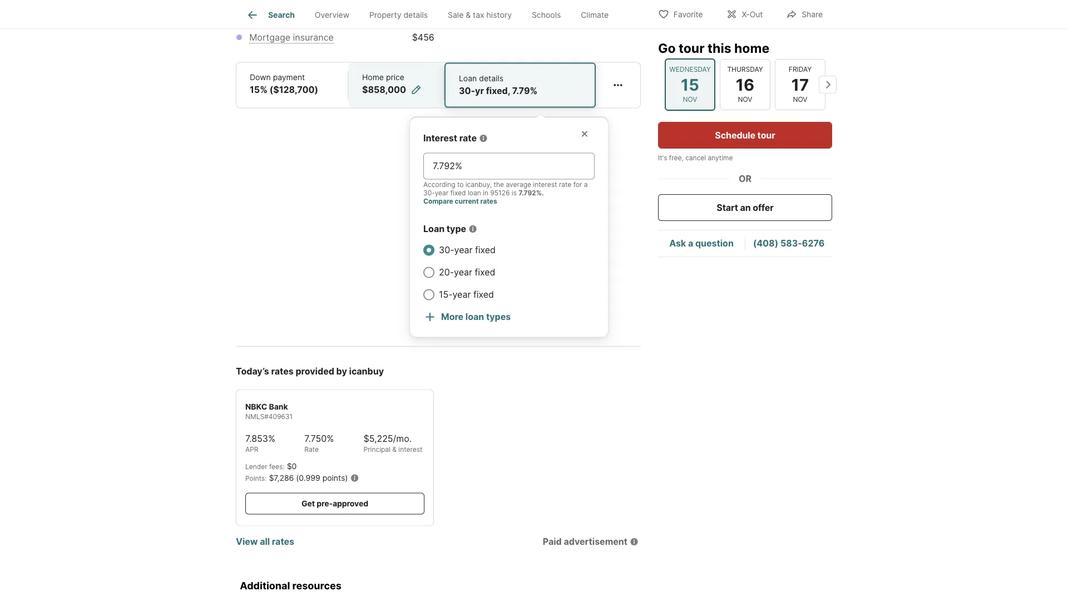 Task type: describe. For each thing, give the bounding box(es) containing it.
schools tab
[[522, 2, 571, 28]]

today's rates provided by icanbuy
[[236, 366, 384, 377]]

6276
[[802, 238, 825, 249]]

tab list containing search
[[236, 0, 628, 28]]

friday 17 nov
[[789, 65, 812, 104]]

question
[[696, 238, 734, 249]]

resources
[[292, 580, 342, 592]]

($128,700)
[[270, 85, 318, 95]]

17
[[792, 75, 809, 94]]

an
[[740, 202, 751, 213]]

7.853 % apr
[[245, 433, 275, 454]]

15%
[[250, 85, 268, 95]]

583-
[[781, 238, 802, 249]]

$456
[[412, 32, 435, 43]]

get pre-approved button
[[245, 493, 425, 515]]

points)
[[323, 474, 348, 483]]

15
[[681, 75, 699, 94]]

& inside $5,225 /mo. principal & interest
[[393, 446, 397, 454]]

the
[[494, 181, 504, 189]]

yr
[[475, 86, 484, 96]]

1 horizontal spatial a
[[688, 238, 694, 249]]

year for 15-
[[453, 289, 471, 300]]

fees:
[[269, 463, 285, 471]]

details for loan details 30-yr fixed, 7.79%
[[479, 74, 504, 83]]

thursday
[[728, 65, 763, 73]]

insurance for mortgage insurance
[[293, 32, 334, 43]]

year for 30-
[[454, 245, 473, 256]]

interest rate
[[424, 133, 477, 144]]

ask a question
[[670, 238, 734, 249]]

sale & tax history tab
[[438, 2, 522, 28]]

30-year fixed
[[439, 245, 496, 256]]

tax
[[473, 10, 485, 20]]

current
[[455, 197, 479, 206]]

mortgage insurance
[[249, 32, 334, 43]]

go
[[658, 40, 676, 56]]

climate tab
[[571, 2, 619, 28]]

x-out
[[742, 10, 763, 19]]

home
[[735, 40, 770, 56]]

ask a question link
[[670, 238, 734, 249]]

fixed inside according to icanbuy, the average interest rate for a 30-year fixed loan in 95126 is 7.792 %. compare current rates
[[451, 189, 466, 197]]

wednesday 15 nov
[[670, 65, 711, 104]]

apr
[[245, 446, 258, 454]]

thursday 16 nov
[[728, 65, 763, 104]]

20-year fixed
[[439, 267, 496, 278]]

compare
[[424, 197, 453, 206]]

loan for loan details 30-yr fixed, 7.79%
[[459, 74, 477, 83]]

by
[[336, 366, 347, 377]]

view
[[236, 536, 258, 547]]

(408) 583-6276 link
[[753, 238, 825, 249]]

type
[[447, 224, 466, 235]]

7.792
[[519, 189, 536, 197]]

property details tab
[[360, 2, 438, 28]]

tooltip containing interest rate
[[410, 108, 815, 337]]

cancel
[[686, 154, 706, 162]]

20-
[[439, 267, 454, 278]]

interest
[[424, 133, 457, 144]]

hoa
[[249, 10, 268, 21]]

paid advertisement
[[543, 536, 628, 547]]

down
[[250, 73, 271, 82]]

down payment 15% ($128,700)
[[250, 73, 318, 95]]

additional
[[240, 580, 290, 592]]

nbkc
[[245, 402, 267, 412]]

15-year fixed
[[439, 289, 494, 300]]

nov for 16
[[738, 95, 753, 104]]

homeowners insurance link
[[456, 10, 555, 21]]

15-
[[439, 289, 453, 300]]

16
[[736, 75, 755, 94]]

& inside "tab"
[[466, 10, 471, 20]]

nmls#
[[245, 413, 269, 421]]

icanbuy,
[[466, 181, 492, 189]]

tour for schedule
[[758, 130, 776, 141]]

$535
[[412, 10, 435, 21]]

overview tab
[[305, 2, 360, 28]]

price
[[386, 73, 405, 82]]

fixed for 20-year fixed
[[475, 267, 496, 278]]

start an offer button
[[658, 194, 833, 221]]

next image
[[819, 76, 837, 93]]

95126
[[490, 189, 510, 197]]

20-year fixed radio
[[424, 267, 435, 278]]

rate inside according to icanbuy, the average interest rate for a 30-year fixed loan in 95126 is 7.792 %. compare current rates
[[559, 181, 572, 189]]

it's
[[658, 154, 668, 162]]

0.999
[[299, 474, 320, 483]]

30- inside according to icanbuy, the average interest rate for a 30-year fixed loan in 95126 is 7.792 %. compare current rates
[[424, 189, 435, 197]]

property details
[[370, 10, 428, 20]]

more
[[441, 312, 464, 322]]

(408)
[[753, 238, 779, 249]]

sale & tax history
[[448, 10, 512, 20]]

$5,225
[[364, 433, 393, 444]]

favorite
[[674, 10, 703, 19]]

is
[[512, 189, 517, 197]]

pre-
[[317, 499, 333, 509]]

nbkc bank nmls# 409631
[[245, 402, 293, 421]]

all
[[260, 536, 270, 547]]

home
[[362, 73, 384, 82]]

out
[[750, 10, 763, 19]]

schedule tour button
[[658, 122, 833, 149]]

% for 7.853
[[268, 433, 275, 444]]

search
[[268, 10, 295, 20]]

fixed,
[[486, 86, 510, 96]]

409631
[[269, 413, 293, 421]]

schools
[[532, 10, 561, 20]]

loan inside according to icanbuy, the average interest rate for a 30-year fixed loan in 95126 is 7.792 %. compare current rates
[[468, 189, 481, 197]]

points:
[[245, 475, 267, 483]]

get
[[302, 499, 315, 509]]



Task type: locate. For each thing, give the bounding box(es) containing it.
ask
[[670, 238, 686, 249]]

1 vertical spatial interest
[[399, 446, 423, 454]]

0 horizontal spatial loan
[[424, 224, 445, 235]]

1 horizontal spatial &
[[466, 10, 471, 20]]

loan for loan type
[[424, 224, 445, 235]]

tour for go
[[679, 40, 705, 56]]

fixed for 15-year fixed
[[474, 289, 494, 300]]

1 horizontal spatial details
[[479, 74, 504, 83]]

types
[[486, 312, 511, 322]]

$5,225 /mo. principal & interest
[[364, 433, 423, 454]]

rate right interest
[[460, 133, 477, 144]]

& left tax
[[466, 10, 471, 20]]

loan up yr
[[459, 74, 477, 83]]

1 nov from the left
[[683, 95, 698, 104]]

1 horizontal spatial 30-
[[439, 245, 454, 256]]

year up 15-year fixed
[[454, 267, 472, 278]]

30- up compare at the top left of the page
[[424, 189, 435, 197]]

to
[[457, 181, 464, 189]]

15-year fixed radio
[[424, 289, 435, 300]]

advertisement
[[564, 536, 628, 547]]

None button
[[665, 58, 716, 111], [720, 59, 771, 110], [775, 59, 826, 110], [665, 58, 716, 111], [720, 59, 771, 110], [775, 59, 826, 110]]

0 horizontal spatial details
[[404, 10, 428, 20]]

1 horizontal spatial tour
[[758, 130, 776, 141]]

details up fixed,
[[479, 74, 504, 83]]

0 vertical spatial loan
[[468, 189, 481, 197]]

0 vertical spatial loan
[[459, 74, 477, 83]]

x-
[[742, 10, 750, 19]]

compare current rates link
[[424, 197, 497, 206]]

property
[[370, 10, 401, 20]]

interest
[[533, 181, 557, 189], [399, 446, 423, 454]]

year down type
[[454, 245, 473, 256]]

(
[[296, 474, 299, 483]]

1 vertical spatial &
[[393, 446, 397, 454]]

0 vertical spatial &
[[466, 10, 471, 20]]

nov inside thursday 16 nov
[[738, 95, 753, 104]]

2 nov from the left
[[738, 95, 753, 104]]

30- left fixed,
[[459, 86, 475, 96]]

a inside according to icanbuy, the average interest rate for a 30-year fixed loan in 95126 is 7.792 %. compare current rates
[[584, 181, 588, 189]]

climate
[[581, 10, 609, 20]]

overview
[[315, 10, 350, 20]]

1 horizontal spatial rate
[[559, 181, 572, 189]]

homeowners insurance
[[456, 10, 555, 21]]

or
[[739, 173, 752, 184]]

7.853
[[245, 433, 268, 444]]

0 horizontal spatial nov
[[683, 95, 698, 104]]

0 vertical spatial details
[[404, 10, 428, 20]]

None text field
[[433, 160, 585, 173]]

x-out button
[[717, 3, 773, 25]]

fixed down 30-year fixed
[[475, 267, 496, 278]]

a right for
[[584, 181, 588, 189]]

details for property details
[[404, 10, 428, 20]]

1 vertical spatial tour
[[758, 130, 776, 141]]

1 vertical spatial insurance
[[293, 32, 334, 43]]

start
[[717, 202, 738, 213]]

year down according
[[435, 189, 449, 197]]

details inside loan details 30-yr fixed, 7.79%
[[479, 74, 504, 83]]

0 vertical spatial rates
[[481, 197, 497, 206]]

fixed up 20-year fixed
[[475, 245, 496, 256]]

& down /mo.
[[393, 446, 397, 454]]

0 vertical spatial a
[[584, 181, 588, 189]]

rates down 'in'
[[481, 197, 497, 206]]

free,
[[669, 154, 684, 162]]

insurance
[[514, 10, 555, 21], [293, 32, 334, 43]]

0 horizontal spatial tour
[[679, 40, 705, 56]]

nov down the 17
[[793, 95, 808, 104]]

icanbuy
[[349, 366, 384, 377]]

hoa dues
[[249, 10, 292, 21]]

average
[[506, 181, 531, 189]]

fixed up compare current rates link
[[451, 189, 466, 197]]

2 vertical spatial rates
[[272, 536, 294, 547]]

0 horizontal spatial %
[[268, 433, 275, 444]]

dues
[[271, 10, 292, 21]]

1 vertical spatial a
[[688, 238, 694, 249]]

tab list
[[236, 0, 628, 28]]

according
[[424, 181, 456, 189]]

fixed up more loan types
[[474, 289, 494, 300]]

1 vertical spatial 30-
[[424, 189, 435, 197]]

loan right more
[[466, 312, 484, 322]]

interest inside $5,225 /mo. principal & interest
[[399, 446, 423, 454]]

1 horizontal spatial interest
[[533, 181, 557, 189]]

% inside "7.750 % rate"
[[327, 433, 334, 444]]

nov down 16
[[738, 95, 753, 104]]

7.79%
[[512, 86, 538, 96]]

0 vertical spatial rate
[[460, 133, 477, 144]]

1 horizontal spatial %
[[327, 433, 334, 444]]

%
[[268, 433, 275, 444], [327, 433, 334, 444]]

loan
[[459, 74, 477, 83], [424, 224, 445, 235]]

rates right all
[[272, 536, 294, 547]]

nov inside wednesday 15 nov
[[683, 95, 698, 104]]

anytime
[[708, 154, 733, 162]]

fixed for 30-year fixed
[[475, 245, 496, 256]]

approved
[[333, 499, 368, 509]]

year down 20-year fixed
[[453, 289, 471, 300]]

sale
[[448, 10, 464, 20]]

nov down 15
[[683, 95, 698, 104]]

friday
[[789, 65, 812, 73]]

30-year fixed radio
[[424, 245, 435, 256]]

7.750
[[305, 433, 327, 444]]

wednesday
[[670, 65, 711, 73]]

insurance down the overview tab
[[293, 32, 334, 43]]

share
[[802, 10, 823, 19]]

0 horizontal spatial rate
[[460, 133, 477, 144]]

2 horizontal spatial nov
[[793, 95, 808, 104]]

rates inside according to icanbuy, the average interest rate for a 30-year fixed loan in 95126 is 7.792 %. compare current rates
[[481, 197, 497, 206]]

1 vertical spatial details
[[479, 74, 504, 83]]

lender
[[245, 463, 267, 471]]

a right ask
[[688, 238, 694, 249]]

year inside according to icanbuy, the average interest rate for a 30-year fixed loan in 95126 is 7.792 %. compare current rates
[[435, 189, 449, 197]]

&
[[466, 10, 471, 20], [393, 446, 397, 454]]

1 vertical spatial loan
[[466, 312, 484, 322]]

%.
[[536, 189, 544, 197]]

1 vertical spatial rates
[[271, 366, 294, 377]]

30- inside loan details 30-yr fixed, 7.79%
[[459, 86, 475, 96]]

tour inside button
[[758, 130, 776, 141]]

1 horizontal spatial loan
[[459, 74, 477, 83]]

1 horizontal spatial insurance
[[514, 10, 555, 21]]

this
[[708, 40, 732, 56]]

home price
[[362, 73, 405, 82]]

fixed
[[451, 189, 466, 197], [475, 245, 496, 256], [475, 267, 496, 278], [474, 289, 494, 300]]

2 horizontal spatial 30-
[[459, 86, 475, 96]]

0 horizontal spatial insurance
[[293, 32, 334, 43]]

view all rates
[[236, 536, 294, 547]]

2 vertical spatial 30-
[[439, 245, 454, 256]]

interest up %.
[[533, 181, 557, 189]]

0 vertical spatial insurance
[[514, 10, 555, 21]]

1 vertical spatial rate
[[559, 181, 572, 189]]

2 % from the left
[[327, 433, 334, 444]]

0 vertical spatial interest
[[533, 181, 557, 189]]

interest inside according to icanbuy, the average interest rate for a 30-year fixed loan in 95126 is 7.792 %. compare current rates
[[533, 181, 557, 189]]

0 horizontal spatial a
[[584, 181, 588, 189]]

nov inside friday 17 nov
[[793, 95, 808, 104]]

details up $456
[[404, 10, 428, 20]]

view all rates link
[[236, 536, 294, 547]]

for
[[574, 181, 582, 189]]

loan details 30-yr fixed, 7.79%
[[459, 74, 538, 96]]

tour right schedule
[[758, 130, 776, 141]]

today's
[[236, 366, 269, 377]]

1 horizontal spatial nov
[[738, 95, 753, 104]]

1 % from the left
[[268, 433, 275, 444]]

favorite button
[[649, 3, 713, 25]]

details inside tab
[[404, 10, 428, 20]]

% down 409631
[[268, 433, 275, 444]]

0 vertical spatial tour
[[679, 40, 705, 56]]

0 vertical spatial 30-
[[459, 86, 475, 96]]

rate left for
[[559, 181, 572, 189]]

0 horizontal spatial &
[[393, 446, 397, 454]]

loan inside loan details 30-yr fixed, 7.79%
[[459, 74, 477, 83]]

start an offer
[[717, 202, 774, 213]]

paid
[[543, 536, 562, 547]]

search link
[[246, 8, 295, 22]]

3 nov from the left
[[793, 95, 808, 104]]

loan up 30-year fixed radio
[[424, 224, 445, 235]]

nov for 17
[[793, 95, 808, 104]]

7.750 % rate
[[305, 433, 334, 454]]

tooltip
[[410, 108, 815, 337]]

0 horizontal spatial 30-
[[424, 189, 435, 197]]

insurance right history
[[514, 10, 555, 21]]

% inside 7.853 % apr
[[268, 433, 275, 444]]

tour up wednesday
[[679, 40, 705, 56]]

rates right today's
[[271, 366, 294, 377]]

30- right 30-year fixed radio
[[439, 245, 454, 256]]

0 horizontal spatial interest
[[399, 446, 423, 454]]

loan down icanbuy,
[[468, 189, 481, 197]]

share button
[[777, 3, 833, 25]]

nov
[[683, 95, 698, 104], [738, 95, 753, 104], [793, 95, 808, 104]]

nov for 15
[[683, 95, 698, 104]]

% for 7.750
[[327, 433, 334, 444]]

loan inside tooltip
[[424, 224, 445, 235]]

offer
[[753, 202, 774, 213]]

year for 20-
[[454, 267, 472, 278]]

history
[[487, 10, 512, 20]]

bank
[[269, 402, 288, 412]]

mortgage insurance link
[[249, 32, 334, 43]]

interest down /mo.
[[399, 446, 423, 454]]

1 vertical spatial loan
[[424, 224, 445, 235]]

insurance for homeowners insurance
[[514, 10, 555, 21]]

according to icanbuy, the average interest rate for a 30-year fixed loan in 95126 is 7.792 %. compare current rates
[[424, 181, 588, 206]]

get pre-approved
[[302, 499, 368, 509]]

schedule
[[715, 130, 756, 141]]

provided
[[296, 366, 334, 377]]

homeowners
[[456, 10, 512, 21]]

30-
[[459, 86, 475, 96], [424, 189, 435, 197], [439, 245, 454, 256]]

% up points)
[[327, 433, 334, 444]]



Task type: vqa. For each thing, say whether or not it's contained in the screenshot.


